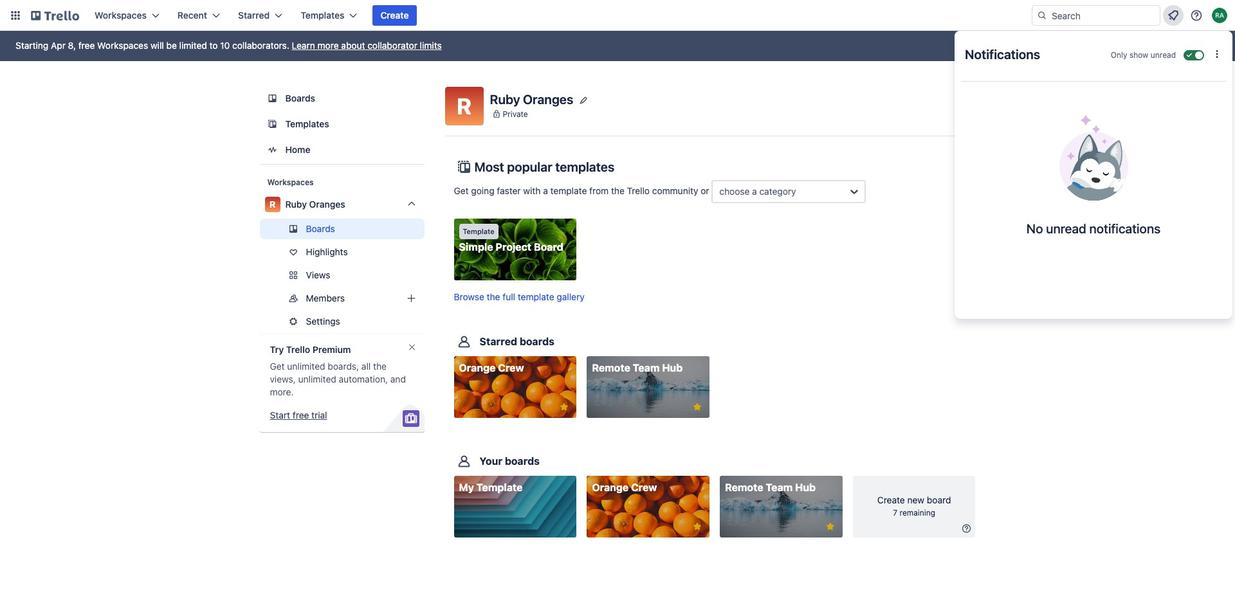 Task type: describe. For each thing, give the bounding box(es) containing it.
templates inside dropdown button
[[301, 10, 345, 21]]

0 vertical spatial ruby
[[490, 92, 520, 107]]

1 horizontal spatial get
[[454, 185, 469, 196]]

template inside template simple project board
[[463, 227, 495, 236]]

hub for the bottommost click to unstar this board. it will be removed from your starred list. icon
[[796, 482, 816, 494]]

add image
[[404, 291, 419, 306]]

1 vertical spatial workspaces
[[97, 40, 148, 51]]

start free trial
[[270, 410, 327, 421]]

starting
[[15, 40, 48, 51]]

template simple project board
[[459, 227, 564, 253]]

or
[[701, 185, 710, 196]]

no
[[1027, 221, 1044, 236]]

automation,
[[339, 374, 388, 385]]

members link
[[260, 288, 425, 309]]

open information menu image
[[1191, 9, 1204, 22]]

boards for 1st boards link
[[285, 93, 315, 104]]

members
[[306, 293, 345, 304]]

board
[[534, 241, 564, 253]]

and
[[391, 374, 406, 385]]

learn more about collaborator limits link
[[292, 40, 442, 51]]

notifications
[[1090, 221, 1161, 236]]

remote for the bottommost remote team hub link
[[725, 482, 764, 494]]

home image
[[265, 142, 280, 158]]

only show unread
[[1111, 50, 1177, 60]]

orange crew for click to unstar this board. it will be removed from your starred list. image to the bottom
[[592, 482, 657, 494]]

templates link
[[260, 113, 425, 136]]

1 vertical spatial orange crew link
[[587, 477, 710, 538]]

faster
[[497, 185, 521, 196]]

free inside start free trial button
[[293, 410, 309, 421]]

more.
[[270, 387, 294, 398]]

trello inside try trello premium get unlimited boards, all the views, unlimited automation, and more.
[[286, 344, 310, 355]]

orange crew for click to unstar this board. it will be removed from your starred list. image to the top
[[459, 363, 524, 374]]

board
[[927, 495, 952, 506]]

learn
[[292, 40, 315, 51]]

1 vertical spatial templates
[[285, 118, 329, 129]]

boards for starred boards
[[520, 336, 555, 348]]

home
[[285, 144, 311, 155]]

apr
[[51, 40, 66, 51]]

recent
[[178, 10, 207, 21]]

try
[[270, 344, 284, 355]]

the for try trello premium get unlimited boards, all the views, unlimited automation, and more.
[[373, 361, 387, 372]]

collaborator
[[368, 40, 418, 51]]

starred boards
[[480, 336, 555, 348]]

0 horizontal spatial click to unstar this board. it will be removed from your starred list. image
[[692, 402, 703, 413]]

start free trial button
[[270, 409, 327, 422]]

settings
[[306, 316, 340, 327]]

1 horizontal spatial remote team hub
[[725, 482, 816, 494]]

about
[[341, 40, 365, 51]]

1 vertical spatial template
[[477, 482, 523, 494]]

8,
[[68, 40, 76, 51]]

get inside try trello premium get unlimited boards, all the views, unlimited automation, and more.
[[270, 361, 285, 372]]

back to home image
[[31, 5, 79, 26]]

1 vertical spatial unread
[[1047, 221, 1087, 236]]

crew for click to unstar this board. it will be removed from your starred list. image to the top
[[498, 363, 524, 374]]

browse the full template gallery
[[454, 292, 585, 303]]

1 horizontal spatial the
[[487, 292, 500, 303]]

my template link
[[454, 477, 577, 538]]

boards,
[[328, 361, 359, 372]]

1 vertical spatial ruby
[[285, 199, 307, 210]]

browse the full template gallery link
[[454, 292, 585, 303]]

from
[[590, 185, 609, 196]]

get going faster with a template from the trello community or
[[454, 185, 712, 196]]

starred for starred
[[238, 10, 270, 21]]

board image
[[265, 91, 280, 106]]

going
[[471, 185, 495, 196]]

0 horizontal spatial r
[[270, 199, 276, 210]]

show
[[1130, 50, 1149, 60]]

category
[[760, 186, 797, 197]]

start
[[270, 410, 290, 421]]

1 vertical spatial template
[[518, 292, 555, 303]]

0 vertical spatial unlimited
[[287, 361, 325, 372]]

team for the bottommost click to unstar this board. it will be removed from your starred list. icon
[[766, 482, 793, 494]]

highlights
[[306, 247, 348, 257]]

create button
[[373, 5, 417, 26]]

new
[[908, 495, 925, 506]]

orange for orange crew link to the bottom
[[592, 482, 629, 494]]

0 horizontal spatial remote team hub
[[592, 363, 683, 374]]

your boards
[[480, 456, 540, 468]]

orange for orange crew link to the top
[[459, 363, 496, 374]]

try trello premium get unlimited boards, all the views, unlimited automation, and more.
[[270, 344, 406, 398]]

full
[[503, 292, 516, 303]]

project
[[496, 241, 532, 253]]

0 horizontal spatial oranges
[[309, 199, 345, 210]]

private
[[503, 109, 528, 119]]

boards for your boards
[[505, 456, 540, 468]]

most popular templates
[[475, 160, 615, 174]]

ruby anderson (rubyanderson7) image
[[1213, 8, 1228, 23]]



Task type: vqa. For each thing, say whether or not it's contained in the screenshot.
right Click to unstar this board. It will be removed from your starred list. icon
yes



Task type: locate. For each thing, give the bounding box(es) containing it.
1 horizontal spatial orange crew link
[[587, 477, 710, 538]]

boards link up templates link
[[260, 87, 425, 110]]

boards right your
[[505, 456, 540, 468]]

your
[[480, 456, 503, 468]]

template board image
[[265, 117, 280, 132]]

0 vertical spatial crew
[[498, 363, 524, 374]]

create up 7
[[878, 495, 906, 506]]

0 vertical spatial template
[[463, 227, 495, 236]]

more
[[318, 40, 339, 51]]

remote for top remote team hub link
[[592, 363, 631, 374]]

primary element
[[0, 0, 1236, 31]]

1 vertical spatial boards
[[505, 456, 540, 468]]

create up collaborator
[[381, 10, 409, 21]]

0 vertical spatial template
[[551, 185, 587, 196]]

template right "full"
[[518, 292, 555, 303]]

template up 'simple'
[[463, 227, 495, 236]]

oranges
[[523, 92, 574, 107], [309, 199, 345, 210]]

limits
[[420, 40, 442, 51]]

remote team hub
[[592, 363, 683, 374], [725, 482, 816, 494]]

1 horizontal spatial click to unstar this board. it will be removed from your starred list. image
[[692, 522, 703, 533]]

choose a category
[[720, 186, 797, 197]]

boards for second boards link from the top of the page
[[306, 223, 335, 234]]

0 vertical spatial orange
[[459, 363, 496, 374]]

r down home icon
[[270, 199, 276, 210]]

1 horizontal spatial unread
[[1151, 50, 1177, 60]]

r
[[457, 93, 472, 119], [270, 199, 276, 210]]

0 horizontal spatial orange crew
[[459, 363, 524, 374]]

the right from
[[611, 185, 625, 196]]

trial
[[312, 410, 327, 421]]

starting apr 8, free workspaces will be limited to 10 collaborators. learn more about collaborator limits
[[15, 40, 442, 51]]

views link
[[260, 265, 425, 286]]

create for create new board 7 remaining
[[878, 495, 906, 506]]

sm image
[[961, 523, 974, 536]]

the left "full"
[[487, 292, 500, 303]]

templates button
[[293, 5, 365, 26]]

1 horizontal spatial orange crew
[[592, 482, 657, 494]]

1 horizontal spatial remote
[[725, 482, 764, 494]]

1 horizontal spatial oranges
[[523, 92, 574, 107]]

1 horizontal spatial remote team hub link
[[720, 477, 843, 538]]

create for create
[[381, 10, 409, 21]]

a right 'choose'
[[753, 186, 757, 197]]

boards right board image
[[285, 93, 315, 104]]

boards down 'browse the full template gallery'
[[520, 336, 555, 348]]

template
[[551, 185, 587, 196], [518, 292, 555, 303]]

the for get going faster with a template from the trello community or
[[611, 185, 625, 196]]

premium
[[313, 344, 351, 355]]

ruby down home
[[285, 199, 307, 210]]

crew
[[498, 363, 524, 374], [631, 482, 657, 494]]

0 horizontal spatial remote team hub link
[[587, 357, 710, 419]]

templates up home
[[285, 118, 329, 129]]

workspaces button
[[87, 5, 167, 26]]

notifications
[[966, 47, 1041, 62]]

0 vertical spatial templates
[[301, 10, 345, 21]]

0 vertical spatial r
[[457, 93, 472, 119]]

will
[[151, 40, 164, 51]]

starred for starred boards
[[480, 336, 518, 348]]

1 vertical spatial trello
[[286, 344, 310, 355]]

7
[[894, 509, 898, 518]]

1 vertical spatial orange
[[592, 482, 629, 494]]

0 vertical spatial unread
[[1151, 50, 1177, 60]]

a right with
[[543, 185, 548, 196]]

templates up more
[[301, 10, 345, 21]]

click to unstar this board. it will be removed from your starred list. image
[[692, 402, 703, 413], [825, 522, 837, 533]]

remote team hub link
[[587, 357, 710, 419], [720, 477, 843, 538]]

boards
[[285, 93, 315, 104], [306, 223, 335, 234]]

1 horizontal spatial create
[[878, 495, 906, 506]]

0 vertical spatial orange crew link
[[454, 357, 577, 419]]

1 vertical spatial unlimited
[[298, 374, 336, 385]]

1 vertical spatial ruby oranges
[[285, 199, 345, 210]]

0 vertical spatial create
[[381, 10, 409, 21]]

0 vertical spatial orange crew
[[459, 363, 524, 374]]

2 boards link from the top
[[260, 219, 425, 239]]

0 vertical spatial ruby oranges
[[490, 92, 574, 107]]

home link
[[260, 138, 425, 162]]

create inside create new board 7 remaining
[[878, 495, 906, 506]]

0 horizontal spatial remote
[[592, 363, 631, 374]]

1 horizontal spatial crew
[[631, 482, 657, 494]]

highlights link
[[260, 242, 425, 263]]

1 vertical spatial boards
[[306, 223, 335, 234]]

1 vertical spatial get
[[270, 361, 285, 372]]

1 vertical spatial remote team hub link
[[720, 477, 843, 538]]

ruby oranges
[[490, 92, 574, 107], [285, 199, 345, 210]]

get up views,
[[270, 361, 285, 372]]

0 vertical spatial starred
[[238, 10, 270, 21]]

browse
[[454, 292, 485, 303]]

boards up highlights
[[306, 223, 335, 234]]

1 horizontal spatial team
[[766, 482, 793, 494]]

to
[[210, 40, 218, 51]]

ruby oranges up private
[[490, 92, 574, 107]]

only
[[1111, 50, 1128, 60]]

1 horizontal spatial a
[[753, 186, 757, 197]]

starred up collaborators.
[[238, 10, 270, 21]]

0 vertical spatial boards
[[285, 93, 315, 104]]

choose
[[720, 186, 750, 197]]

simple
[[459, 241, 493, 253]]

0 horizontal spatial team
[[633, 363, 660, 374]]

workspaces
[[95, 10, 147, 21], [97, 40, 148, 51], [267, 178, 314, 187]]

ruby
[[490, 92, 520, 107], [285, 199, 307, 210]]

team for the left click to unstar this board. it will be removed from your starred list. icon
[[633, 363, 660, 374]]

remote
[[592, 363, 631, 374], [725, 482, 764, 494]]

create inside create button
[[381, 10, 409, 21]]

0 vertical spatial free
[[78, 40, 95, 51]]

template down templates
[[551, 185, 587, 196]]

2 horizontal spatial the
[[611, 185, 625, 196]]

free left the trial
[[293, 410, 309, 421]]

0 horizontal spatial hub
[[663, 363, 683, 374]]

1 vertical spatial crew
[[631, 482, 657, 494]]

unlimited down boards,
[[298, 374, 336, 385]]

0 horizontal spatial click to unstar this board. it will be removed from your starred list. image
[[559, 402, 570, 413]]

0 vertical spatial hub
[[663, 363, 683, 374]]

templates
[[556, 160, 615, 174]]

0 horizontal spatial ruby
[[285, 199, 307, 210]]

0 notifications image
[[1166, 8, 1182, 23]]

limited
[[179, 40, 207, 51]]

r inside button
[[457, 93, 472, 119]]

0 horizontal spatial starred
[[238, 10, 270, 21]]

my template
[[459, 482, 523, 494]]

oranges up private
[[523, 92, 574, 107]]

unread
[[1151, 50, 1177, 60], [1047, 221, 1087, 236]]

get left going
[[454, 185, 469, 196]]

1 horizontal spatial ruby oranges
[[490, 92, 574, 107]]

0 horizontal spatial the
[[373, 361, 387, 372]]

hub
[[663, 363, 683, 374], [796, 482, 816, 494]]

click to unstar this board. it will be removed from your starred list. image
[[559, 402, 570, 413], [692, 522, 703, 533]]

search image
[[1038, 10, 1048, 21]]

boards link
[[260, 87, 425, 110], [260, 219, 425, 239]]

starred down "full"
[[480, 336, 518, 348]]

unlimited up views,
[[287, 361, 325, 372]]

1 vertical spatial the
[[487, 292, 500, 303]]

0 horizontal spatial create
[[381, 10, 409, 21]]

0 vertical spatial click to unstar this board. it will be removed from your starred list. image
[[559, 402, 570, 413]]

r button
[[445, 87, 484, 126]]

10
[[220, 40, 230, 51]]

1 vertical spatial free
[[293, 410, 309, 421]]

0 horizontal spatial ruby oranges
[[285, 199, 345, 210]]

remaining
[[900, 509, 936, 518]]

1 boards link from the top
[[260, 87, 425, 110]]

0 vertical spatial remote team hub link
[[587, 357, 710, 419]]

orange crew
[[459, 363, 524, 374], [592, 482, 657, 494]]

1 vertical spatial orange crew
[[592, 482, 657, 494]]

1 horizontal spatial hub
[[796, 482, 816, 494]]

0 horizontal spatial unread
[[1047, 221, 1087, 236]]

1 vertical spatial click to unstar this board. it will be removed from your starred list. image
[[692, 522, 703, 533]]

template down your
[[477, 482, 523, 494]]

free
[[78, 40, 95, 51], [293, 410, 309, 421]]

1 horizontal spatial free
[[293, 410, 309, 421]]

starred button
[[230, 5, 290, 26]]

Search field
[[1048, 6, 1161, 25]]

1 horizontal spatial starred
[[480, 336, 518, 348]]

no unread notifications
[[1027, 221, 1161, 236]]

starred inside dropdown button
[[238, 10, 270, 21]]

most
[[475, 160, 504, 174]]

taco image
[[1060, 115, 1129, 201]]

0 horizontal spatial a
[[543, 185, 548, 196]]

create new board 7 remaining
[[878, 495, 952, 518]]

r left private
[[457, 93, 472, 119]]

1 horizontal spatial orange
[[592, 482, 629, 494]]

collaborators.
[[232, 40, 290, 51]]

0 vertical spatial team
[[633, 363, 660, 374]]

templates
[[301, 10, 345, 21], [285, 118, 329, 129]]

0 vertical spatial get
[[454, 185, 469, 196]]

trello left community
[[627, 185, 650, 196]]

0 horizontal spatial free
[[78, 40, 95, 51]]

1 vertical spatial remote
[[725, 482, 764, 494]]

unread right show
[[1151, 50, 1177, 60]]

1 vertical spatial remote team hub
[[725, 482, 816, 494]]

settings link
[[260, 312, 425, 332]]

orange crew link
[[454, 357, 577, 419], [587, 477, 710, 538]]

starred
[[238, 10, 270, 21], [480, 336, 518, 348]]

2 vertical spatial workspaces
[[267, 178, 314, 187]]

2 vertical spatial the
[[373, 361, 387, 372]]

1 vertical spatial click to unstar this board. it will be removed from your starred list. image
[[825, 522, 837, 533]]

the inside try trello premium get unlimited boards, all the views, unlimited automation, and more.
[[373, 361, 387, 372]]

1 horizontal spatial click to unstar this board. it will be removed from your starred list. image
[[825, 522, 837, 533]]

1 vertical spatial hub
[[796, 482, 816, 494]]

0 vertical spatial trello
[[627, 185, 650, 196]]

0 vertical spatial remote team hub
[[592, 363, 683, 374]]

trello right try
[[286, 344, 310, 355]]

0 horizontal spatial crew
[[498, 363, 524, 374]]

get
[[454, 185, 469, 196], [270, 361, 285, 372]]

oranges up highlights
[[309, 199, 345, 210]]

the right all
[[373, 361, 387, 372]]

0 vertical spatial the
[[611, 185, 625, 196]]

popular
[[507, 160, 553, 174]]

gallery
[[557, 292, 585, 303]]

be
[[166, 40, 177, 51]]

ruby oranges up highlights
[[285, 199, 345, 210]]

0 vertical spatial remote
[[592, 363, 631, 374]]

views
[[306, 270, 331, 281]]

orange
[[459, 363, 496, 374], [592, 482, 629, 494]]

0 vertical spatial oranges
[[523, 92, 574, 107]]

unread right no
[[1047, 221, 1087, 236]]

the
[[611, 185, 625, 196], [487, 292, 500, 303], [373, 361, 387, 372]]

1 horizontal spatial r
[[457, 93, 472, 119]]

1 vertical spatial team
[[766, 482, 793, 494]]

boards link up highlights link
[[260, 219, 425, 239]]

workspaces inside popup button
[[95, 10, 147, 21]]

with
[[524, 185, 541, 196]]

views,
[[270, 374, 296, 385]]

all
[[362, 361, 371, 372]]

template
[[463, 227, 495, 236], [477, 482, 523, 494]]

team
[[633, 363, 660, 374], [766, 482, 793, 494]]

1 horizontal spatial ruby
[[490, 92, 520, 107]]

ruby up private
[[490, 92, 520, 107]]

my
[[459, 482, 474, 494]]

1 horizontal spatial trello
[[627, 185, 650, 196]]

1 vertical spatial create
[[878, 495, 906, 506]]

community
[[653, 185, 699, 196]]

hub for the left click to unstar this board. it will be removed from your starred list. icon
[[663, 363, 683, 374]]

recent button
[[170, 5, 228, 26]]

free right 8,
[[78, 40, 95, 51]]

a
[[543, 185, 548, 196], [753, 186, 757, 197]]

0 vertical spatial workspaces
[[95, 10, 147, 21]]

crew for click to unstar this board. it will be removed from your starred list. image to the bottom
[[631, 482, 657, 494]]

0 vertical spatial boards link
[[260, 87, 425, 110]]

0 horizontal spatial trello
[[286, 344, 310, 355]]

0 horizontal spatial orange crew link
[[454, 357, 577, 419]]

0 vertical spatial click to unstar this board. it will be removed from your starred list. image
[[692, 402, 703, 413]]

unlimited
[[287, 361, 325, 372], [298, 374, 336, 385]]



